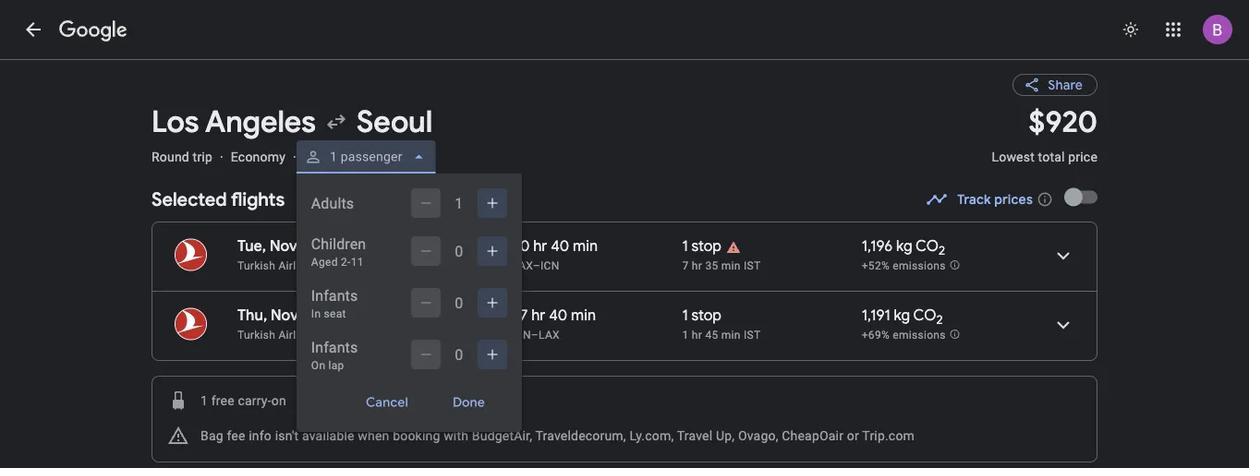 Task type: vqa. For each thing, say whether or not it's contained in the screenshot.
Infants associated with Infants On lap
yes



Task type: locate. For each thing, give the bounding box(es) containing it.
0 vertical spatial turkish
[[237, 260, 275, 273]]

list
[[152, 223, 1097, 360]]

1 for 1 free carry-on
[[200, 393, 208, 408]]

emissions down 1,191 kg co 2
[[893, 329, 946, 342]]

1 vertical spatial emissions
[[893, 329, 946, 342]]

ly.com,
[[630, 428, 674, 443]]

1 stop flight. element
[[682, 237, 721, 259], [682, 306, 721, 328]]

40 for 30
[[551, 237, 569, 256]]

0 horizontal spatial  image
[[220, 149, 223, 164]]

lax
[[512, 260, 533, 273], [539, 329, 560, 342]]

kg
[[896, 237, 912, 256], [894, 306, 910, 325]]

hr right 27
[[531, 306, 545, 325]]

0 vertical spatial stop
[[692, 237, 721, 256]]

hr inside 30 hr 40 min lax – icn
[[533, 237, 547, 256]]

main content
[[152, 59, 1098, 468]]

1 vertical spatial nov
[[271, 306, 298, 325]]

0 vertical spatial infants
[[311, 287, 358, 304]]

1,196
[[862, 237, 893, 256]]

kg inside 1,196 kg co 2
[[896, 237, 912, 256]]

min inside 27 hr 40 min icn – lax
[[571, 306, 596, 325]]

kg inside 1,191 kg co 2
[[894, 306, 910, 325]]

lax down total duration 27 hr 40 min. element
[[539, 329, 560, 342]]

0 vertical spatial lax
[[512, 260, 533, 273]]

1 airlines from the top
[[278, 260, 317, 273]]

1 ist from the top
[[744, 260, 761, 273]]

info
[[249, 428, 272, 443]]

0 vertical spatial 2
[[939, 243, 945, 258]]

1 vertical spatial –
[[531, 329, 539, 342]]

2 infants from the top
[[311, 339, 358, 356]]

stop up 35
[[692, 237, 721, 256]]

2 ist from the top
[[744, 329, 761, 342]]

1 vertical spatial 0
[[455, 294, 463, 312]]

0 vertical spatial ist
[[744, 260, 761, 273]]

2 stop from the top
[[692, 306, 721, 325]]

trip.com
[[862, 428, 915, 443]]

flights
[[231, 188, 285, 211]]

2 free from the left
[[449, 393, 473, 408]]

min inside "layover (1 of 1) is a 7 hr 35 min overnight layover at istanbul airport in i̇stanbul." "element"
[[721, 260, 741, 273]]

1 stop
[[682, 237, 721, 256]]

loading results progress bar
[[0, 59, 1249, 63]]

kg up +52% emissions
[[896, 237, 912, 256]]

1,196 kg co 2
[[862, 237, 945, 258]]

2 vertical spatial 0
[[455, 346, 463, 364]]

1 stop flight. element up 45
[[682, 306, 721, 328]]

nov for tue,
[[270, 237, 297, 256]]

turkish down thu,
[[237, 329, 275, 342]]

min right 45
[[721, 329, 741, 342]]

1 horizontal spatial free
[[449, 393, 473, 408]]

– up 27 hr 40 min icn – lax
[[533, 260, 540, 273]]

return flight on thursday, november 30. leaves incheon international airport at 12:15 am on thursday, november 30 and arrives at los angeles international airport at 10:55 am on thursday, november 30. element
[[237, 306, 474, 325]]

emissions down 1,196 kg co 2
[[893, 259, 946, 272]]

1 left 45
[[682, 329, 689, 342]]

+52%
[[862, 259, 890, 272]]

2 inside 1,191 kg co 2
[[936, 312, 943, 328]]

1 horizontal spatial icn
[[540, 260, 559, 273]]

– for 27
[[531, 329, 539, 342]]

min inside 30 hr 40 min lax – icn
[[573, 237, 598, 256]]

co up +69% emissions
[[913, 306, 936, 325]]

6:20 pm
[[405, 237, 460, 256]]

– down total duration 27 hr 40 min. element
[[531, 329, 539, 342]]

co
[[916, 237, 939, 256], [913, 306, 936, 325]]

1 vertical spatial turkish
[[237, 329, 275, 342]]

round
[[152, 149, 189, 164]]

stop for 1 stop 1 hr 45 min ist
[[692, 306, 721, 325]]

infants for infants in seat
[[311, 287, 358, 304]]

1 up +2
[[455, 194, 463, 212]]

 image
[[220, 149, 223, 164], [293, 149, 296, 164]]

1 vertical spatial 30
[[302, 306, 320, 325]]

Los Angeles to Seoul and back text field
[[152, 103, 970, 141]]

1 infants from the top
[[311, 287, 358, 304]]

0 vertical spatial kg
[[896, 237, 912, 256]]

1 vertical spatial ist
[[744, 329, 761, 342]]

thu, nov 30
[[237, 306, 320, 325]]

0 vertical spatial emissions
[[893, 259, 946, 272]]

1 turkish airlines from the top
[[237, 260, 317, 273]]

2 emissions from the top
[[893, 329, 946, 342]]

los
[[152, 103, 199, 141]]

co up +52% emissions
[[916, 237, 939, 256]]

1 vertical spatial turkish airlines
[[237, 329, 317, 342]]

0 vertical spatial turkish airlines
[[237, 260, 317, 273]]

30 right +2
[[512, 237, 530, 256]]

 image right trip
[[220, 149, 223, 164]]

airlines down 14
[[278, 260, 317, 273]]

1 up the bag
[[200, 393, 208, 408]]

done button
[[430, 388, 507, 418]]

layover (1 of 1) is a 1 hr 45 min layover at istanbul airport in i̇stanbul. element
[[682, 328, 852, 343]]

total duration 30 hr 40 min. element
[[512, 237, 682, 259]]

min
[[573, 237, 598, 256], [721, 260, 741, 273], [571, 306, 596, 325], [721, 329, 741, 342]]

0 vertical spatial 40
[[551, 237, 569, 256]]

1 up 7
[[682, 237, 688, 256]]

1 emissions from the top
[[893, 259, 946, 272]]

40 right 27
[[549, 306, 567, 325]]

kg for 1,191
[[894, 306, 910, 325]]

or
[[847, 428, 859, 443]]

1 vertical spatial co
[[913, 306, 936, 325]]

2
[[939, 243, 945, 258], [936, 312, 943, 328]]

ist right 45
[[744, 329, 761, 342]]

hr
[[533, 237, 547, 256], [692, 260, 702, 273], [531, 306, 545, 325], [692, 329, 702, 342]]

1 down 7
[[682, 306, 688, 325]]

2 0 from the top
[[455, 294, 463, 312]]

1 for 1
[[455, 194, 463, 212]]

2 turkish airlines from the top
[[237, 329, 317, 342]]

$920 lowest total price
[[992, 103, 1098, 164]]

min right 27
[[571, 306, 596, 325]]

1 vertical spatial kg
[[894, 306, 910, 325]]

free left carry-
[[211, 393, 235, 408]]

infants up seat
[[311, 287, 358, 304]]

1 horizontal spatial lax
[[539, 329, 560, 342]]

1 horizontal spatial  image
[[293, 149, 296, 164]]

1 stop from the top
[[692, 237, 721, 256]]

seat
[[324, 308, 346, 321]]

1 vertical spatial stop
[[692, 306, 721, 325]]

1  image from the left
[[220, 149, 223, 164]]

0 vertical spatial –
[[533, 260, 540, 273]]

0 horizontal spatial lax
[[512, 260, 533, 273]]

min inside 1 stop 1 hr 45 min ist
[[721, 329, 741, 342]]

0 down 10:55 am
[[455, 346, 463, 364]]

min right 35
[[721, 260, 741, 273]]

1 vertical spatial 1 stop flight. element
[[682, 306, 721, 328]]

turkish airlines for thu,
[[237, 329, 317, 342]]

total
[[1038, 149, 1065, 164]]

emissions
[[893, 259, 946, 272], [893, 329, 946, 342]]

0 vertical spatial nov
[[270, 237, 297, 256]]

0 horizontal spatial 30
[[302, 306, 320, 325]]

40 inside 30 hr 40 min lax – icn
[[551, 237, 569, 256]]

turkish down 'tue,'
[[237, 260, 275, 273]]

flight details. return flight on thursday, november 30. leaves incheon international airport at 12:15 am on thursday, november 30 and arrives at los angeles international airport at 10:55 am on thursday, november 30. image
[[1041, 303, 1086, 347]]

1 passenger button
[[296, 135, 436, 179]]

booking
[[393, 428, 440, 443]]

1 vertical spatial 2
[[936, 312, 943, 328]]

0 down arrival time: 6:20 pm on  thursday, november 16. 'text field' at the bottom of the page
[[455, 294, 463, 312]]

None text field
[[992, 103, 1098, 181]]

price
[[1068, 149, 1098, 164]]

2 airlines from the top
[[278, 329, 317, 342]]

0 vertical spatial co
[[916, 237, 939, 256]]

co for 1,191 kg co
[[913, 306, 936, 325]]

prices
[[994, 191, 1033, 208]]

change appearance image
[[1109, 7, 1153, 52]]

hr inside 27 hr 40 min icn – lax
[[531, 306, 545, 325]]

1 horizontal spatial 30
[[512, 237, 530, 256]]

layover (1 of 1) is a 7 hr 35 min overnight layover at istanbul airport in i̇stanbul. element
[[682, 259, 852, 273]]

budgetair,
[[472, 428, 532, 443]]

0 vertical spatial 30
[[512, 237, 530, 256]]

turkish airlines
[[237, 260, 317, 273], [237, 329, 317, 342]]

0 up arrival time: 10:55 am. text box
[[455, 243, 463, 260]]

hr right +2
[[533, 237, 547, 256]]

1 turkish from the top
[[237, 260, 275, 273]]

min for 7
[[721, 260, 741, 273]]

airlines
[[278, 260, 317, 273], [278, 329, 317, 342]]

0 vertical spatial icn
[[540, 260, 559, 273]]

ist inside "layover (1 of 1) is a 7 hr 35 min overnight layover at istanbul airport in i̇stanbul." "element"
[[744, 260, 761, 273]]

free right bag
[[449, 393, 473, 408]]

40 inside 27 hr 40 min icn – lax
[[549, 306, 567, 325]]

stop up 45
[[692, 306, 721, 325]]

0 horizontal spatial icn
[[512, 329, 531, 342]]

1 0 from the top
[[455, 243, 463, 260]]

0
[[455, 243, 463, 260], [455, 294, 463, 312], [455, 346, 463, 364]]

ist right 35
[[744, 260, 761, 273]]

30 left seat
[[302, 306, 320, 325]]

40 for 27
[[549, 306, 567, 325]]

1 vertical spatial infants
[[311, 339, 358, 356]]

0 vertical spatial 0
[[455, 243, 463, 260]]

nov left in
[[271, 306, 298, 325]]

emissions for 1,191 kg co
[[893, 329, 946, 342]]

2 turkish from the top
[[237, 329, 275, 342]]

turkish
[[237, 260, 275, 273], [237, 329, 275, 342]]

nov
[[270, 237, 297, 256], [271, 306, 298, 325]]

 image right economy
[[293, 149, 296, 164]]

list containing tue, nov 14
[[152, 223, 1097, 360]]

2-
[[341, 256, 351, 269]]

1 inside number of passengers dialog
[[455, 194, 463, 212]]

lax inside 27 hr 40 min icn – lax
[[539, 329, 560, 342]]

hr right 7
[[692, 260, 702, 273]]

2 1 stop flight. element from the top
[[682, 306, 721, 328]]

Arrival time: 10:55 AM. text field
[[412, 306, 474, 325]]

1,191
[[862, 306, 890, 325]]

– inside 27 hr 40 min icn – lax
[[531, 329, 539, 342]]

in
[[311, 308, 321, 321]]

7 hr 35 min ist
[[682, 260, 761, 273]]

stop
[[692, 237, 721, 256], [692, 306, 721, 325]]

icn down total duration 30 hr 40 min. element
[[540, 260, 559, 273]]

2 up +52% emissions
[[939, 243, 945, 258]]

emissions for 1,196 kg co
[[893, 259, 946, 272]]

free
[[211, 393, 235, 408], [449, 393, 473, 408]]

1 inside popup button
[[330, 149, 337, 164]]

stop inside 1 stop 1 hr 45 min ist
[[692, 306, 721, 325]]

icn down 27
[[512, 329, 531, 342]]

hr inside "element"
[[692, 260, 702, 273]]

+69%
[[862, 329, 890, 342]]

920 us dollars element
[[1029, 103, 1098, 141]]

cancel
[[366, 394, 408, 411]]

– inside 30 hr 40 min lax – icn
[[533, 260, 540, 273]]

round trip
[[152, 149, 212, 164]]

40
[[551, 237, 569, 256], [549, 306, 567, 325]]

1 for 1 stop 1 hr 45 min ist
[[682, 306, 688, 325]]

+69% emissions
[[862, 329, 946, 342]]

co inside 1,191 kg co 2
[[913, 306, 936, 325]]

hr left 45
[[692, 329, 702, 342]]

lax inside 30 hr 40 min lax – icn
[[512, 260, 533, 273]]

0 horizontal spatial free
[[211, 393, 235, 408]]

bag
[[200, 428, 223, 443]]

1 vertical spatial airlines
[[278, 329, 317, 342]]

with
[[444, 428, 469, 443]]

min up total duration 27 hr 40 min. element
[[573, 237, 598, 256]]

0 vertical spatial airlines
[[278, 260, 317, 273]]

available
[[302, 428, 354, 443]]

infants up lap
[[311, 339, 358, 356]]

bag
[[424, 393, 446, 408]]

ovago,
[[738, 428, 778, 443]]

1 stop flight. element up 35
[[682, 237, 721, 259]]

11
[[351, 256, 364, 269]]

2 up +69% emissions
[[936, 312, 943, 328]]

infants
[[311, 287, 358, 304], [311, 339, 358, 356]]

40 up 27 hr 40 min icn – lax
[[551, 237, 569, 256]]

kg up +69% emissions
[[894, 306, 910, 325]]

2 inside 1,196 kg co 2
[[939, 243, 945, 258]]

2 for 1,191 kg co
[[936, 312, 943, 328]]

children
[[311, 235, 366, 253]]

selected
[[152, 188, 227, 211]]

children aged 2-11
[[311, 235, 366, 269]]

trip
[[193, 149, 212, 164]]

3 0 from the top
[[455, 346, 463, 364]]

tue,
[[237, 237, 266, 256]]

turkish airlines down thu, nov 30
[[237, 329, 317, 342]]

0 for children aged 2-11
[[455, 243, 463, 260]]

0 vertical spatial 1 stop flight. element
[[682, 237, 721, 259]]

1 vertical spatial icn
[[512, 329, 531, 342]]

1 left passenger
[[330, 149, 337, 164]]

1
[[330, 149, 337, 164], [455, 194, 463, 212], [682, 237, 688, 256], [682, 306, 688, 325], [682, 329, 689, 342], [200, 393, 208, 408]]

1 free from the left
[[211, 393, 235, 408]]

1 vertical spatial 40
[[549, 306, 567, 325]]

turkish airlines down tue, nov 14
[[237, 260, 317, 273]]

lax up 27
[[512, 260, 533, 273]]

bag fee info isn't available when booking with budgetair, traveldecorum, ly.com, travel up, ovago, cheapoair or trip.com
[[200, 428, 915, 443]]

1 vertical spatial lax
[[539, 329, 560, 342]]

co inside 1,196 kg co 2
[[916, 237, 939, 256]]

nov left 14
[[270, 237, 297, 256]]

airlines down thu, nov 30
[[278, 329, 317, 342]]



Task type: describe. For each thing, give the bounding box(es) containing it.
go back image
[[22, 18, 44, 41]]

infants for infants on lap
[[311, 339, 358, 356]]

min for 30
[[573, 237, 598, 256]]

turkish for thu,
[[237, 329, 275, 342]]

27
[[512, 306, 528, 325]]

share button
[[1013, 74, 1098, 96]]

carry-
[[238, 393, 271, 408]]

seoul
[[357, 103, 433, 141]]

1 passenger
[[330, 149, 402, 164]]

30 hr 40 min lax – icn
[[512, 237, 598, 273]]

learn more about tracked prices image
[[1037, 191, 1053, 208]]

0 for infants on lap
[[455, 346, 463, 364]]

infants on lap
[[311, 339, 358, 372]]

45
[[705, 329, 718, 342]]

done
[[453, 394, 485, 411]]

nov for thu,
[[271, 306, 298, 325]]

hr for 27
[[531, 306, 545, 325]]

0 for infants in seat
[[455, 294, 463, 312]]

+52% emissions
[[862, 259, 946, 272]]

1 1 stop flight. element from the top
[[682, 237, 721, 259]]

airlines for 14
[[278, 260, 317, 273]]

27 hr 40 min icn – lax
[[512, 306, 596, 342]]

2  image from the left
[[293, 149, 296, 164]]

turkish airlines for tue,
[[237, 260, 317, 273]]

1 for 1 stop
[[682, 237, 688, 256]]

when
[[358, 428, 389, 443]]

2 for 1,196 kg co
[[939, 243, 945, 258]]

Arrival time: 6:20 PM on  Thursday, November 16. text field
[[405, 237, 470, 256]]

icn inside 27 hr 40 min icn – lax
[[512, 329, 531, 342]]

1,191 kg co 2
[[862, 306, 943, 328]]

track prices
[[957, 191, 1033, 208]]

flight details. departing flight on tuesday, november 14. leaves los angeles international airport at 6:40 pm on tuesday, november 14 and arrives at incheon international airport at 6:20 pm on thursday, november 16. image
[[1041, 234, 1086, 278]]

lowest
[[992, 149, 1035, 164]]

travel
[[677, 428, 713, 443]]

on
[[311, 359, 325, 372]]

passenger
[[340, 149, 402, 164]]

stop for 1 stop
[[692, 237, 721, 256]]

track
[[957, 191, 991, 208]]

icn inside 30 hr 40 min lax – icn
[[540, 260, 559, 273]]

number of passengers dialog
[[296, 174, 522, 432]]

turkish for tue,
[[237, 260, 275, 273]]

1st
[[349, 393, 368, 408]]

none text field containing $920
[[992, 103, 1098, 181]]

selected flights
[[152, 188, 285, 211]]

14
[[301, 237, 316, 256]]

aged
[[311, 256, 338, 269]]

1 free carry-on
[[200, 393, 286, 408]]

share
[[1048, 77, 1083, 93]]

1 for 1 passenger
[[330, 149, 337, 164]]

up,
[[716, 428, 735, 443]]

kg for 1,196
[[896, 237, 912, 256]]

adults
[[311, 194, 354, 212]]

angeles
[[205, 103, 316, 141]]

hr for 30
[[533, 237, 547, 256]]

checked
[[371, 393, 421, 408]]

6:20 pm +2
[[405, 237, 470, 256]]

airlines for 30
[[278, 329, 317, 342]]

economy
[[231, 149, 285, 164]]

Departure time: 6:40 PM. text field
[[334, 237, 389, 256]]

– for 30
[[533, 260, 540, 273]]

$920
[[1029, 103, 1098, 141]]

los angeles
[[152, 103, 316, 141]]

co for 1,196 kg co
[[916, 237, 939, 256]]

Departure time: 12:15 AM. text field
[[338, 306, 396, 325]]

lap
[[328, 359, 344, 372]]

traveldecorum,
[[535, 428, 626, 443]]

1st checked bag free
[[349, 393, 473, 408]]

total duration 27 hr 40 min. element
[[512, 306, 682, 328]]

1 stop 1 hr 45 min ist
[[682, 306, 761, 342]]

35
[[705, 260, 718, 273]]

30 inside 30 hr 40 min lax – icn
[[512, 237, 530, 256]]

list inside main content
[[152, 223, 1097, 360]]

min for 27
[[571, 306, 596, 325]]

on
[[271, 393, 286, 408]]

isn't
[[275, 428, 299, 443]]

departing flight on tuesday, november 14. leaves los angeles international airport at 6:40 pm on tuesday, november 14 and arrives at incheon international airport at 6:20 pm on thursday, november 16. element
[[237, 237, 470, 256]]

cancel button
[[344, 388, 430, 418]]

cheapoair
[[782, 428, 844, 443]]

infants in seat
[[311, 287, 358, 321]]

tue, nov 14
[[237, 237, 316, 256]]

7
[[682, 260, 689, 273]]

ist inside 1 stop 1 hr 45 min ist
[[744, 329, 761, 342]]

hr inside 1 stop 1 hr 45 min ist
[[692, 329, 702, 342]]

+2
[[460, 237, 470, 249]]

12:15 am
[[338, 306, 396, 325]]

10:55 am
[[412, 306, 474, 325]]

6:40 pm
[[334, 237, 389, 256]]

thu,
[[237, 306, 267, 325]]

hr for 7
[[692, 260, 702, 273]]

fee
[[227, 428, 245, 443]]

main content containing los angeles
[[152, 59, 1098, 468]]



